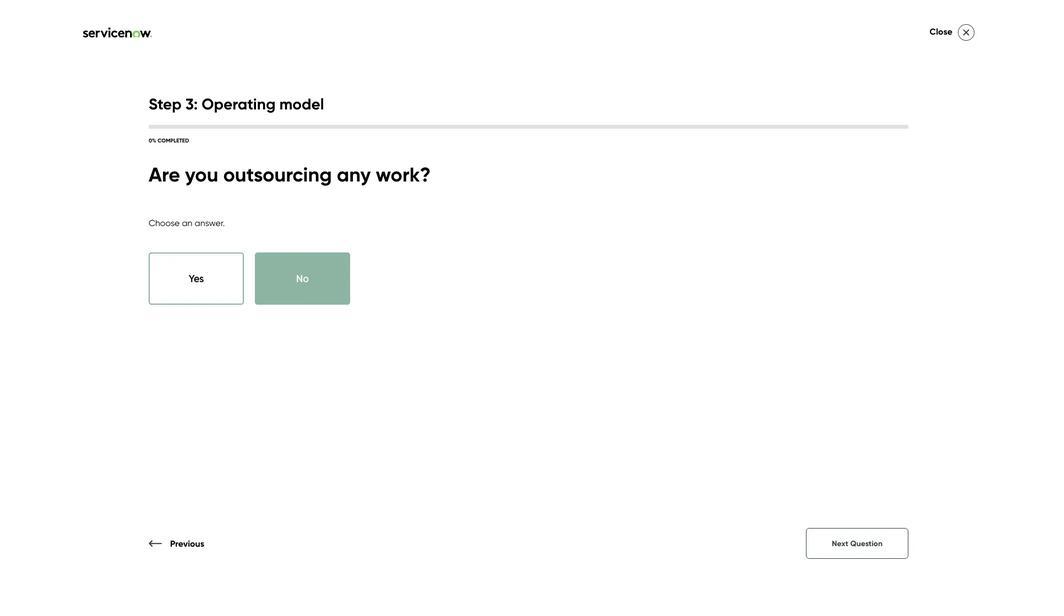 Task type: locate. For each thing, give the bounding box(es) containing it.
customer success center
[[105, 31, 261, 47]]

an
[[182, 218, 192, 228]]

yes
[[189, 273, 204, 285]]

are
[[149, 162, 180, 187]]

the world works with servicenow™
[[102, 541, 241, 552]]

model
[[279, 94, 324, 113]]

choose
[[149, 218, 180, 228]]

step
[[149, 94, 182, 113]]

close
[[930, 26, 952, 37]]

world
[[119, 541, 142, 552]]

0%
[[149, 137, 156, 144]]

work?
[[376, 162, 431, 187]]

completed
[[158, 137, 189, 144]]

previous
[[170, 538, 204, 549]]

center
[[219, 31, 261, 47]]

customer
[[105, 31, 164, 47]]

outsourcing
[[223, 162, 332, 187]]

the
[[102, 541, 117, 552]]

any
[[337, 162, 371, 187]]

next
[[832, 539, 848, 549]]



Task type: describe. For each thing, give the bounding box(es) containing it.
next question link
[[806, 529, 908, 559]]

success
[[167, 31, 216, 47]]

3:
[[185, 94, 198, 113]]

choose an answer.
[[149, 218, 225, 228]]

customer success center link
[[22, 31, 264, 47]]

0% completed
[[149, 137, 189, 144]]

works
[[144, 541, 167, 552]]

answer.
[[195, 218, 225, 228]]

question
[[850, 539, 883, 549]]

operating
[[202, 94, 276, 113]]

you
[[185, 162, 218, 187]]

step 3: operating model
[[149, 94, 324, 113]]

servicenow™
[[189, 541, 241, 552]]

are you outsourcing any work?
[[149, 162, 431, 187]]

with
[[170, 541, 187, 552]]

next question
[[832, 539, 883, 549]]

no
[[296, 273, 309, 285]]



Task type: vqa. For each thing, say whether or not it's contained in the screenshot.
Step 3: Operating model
yes



